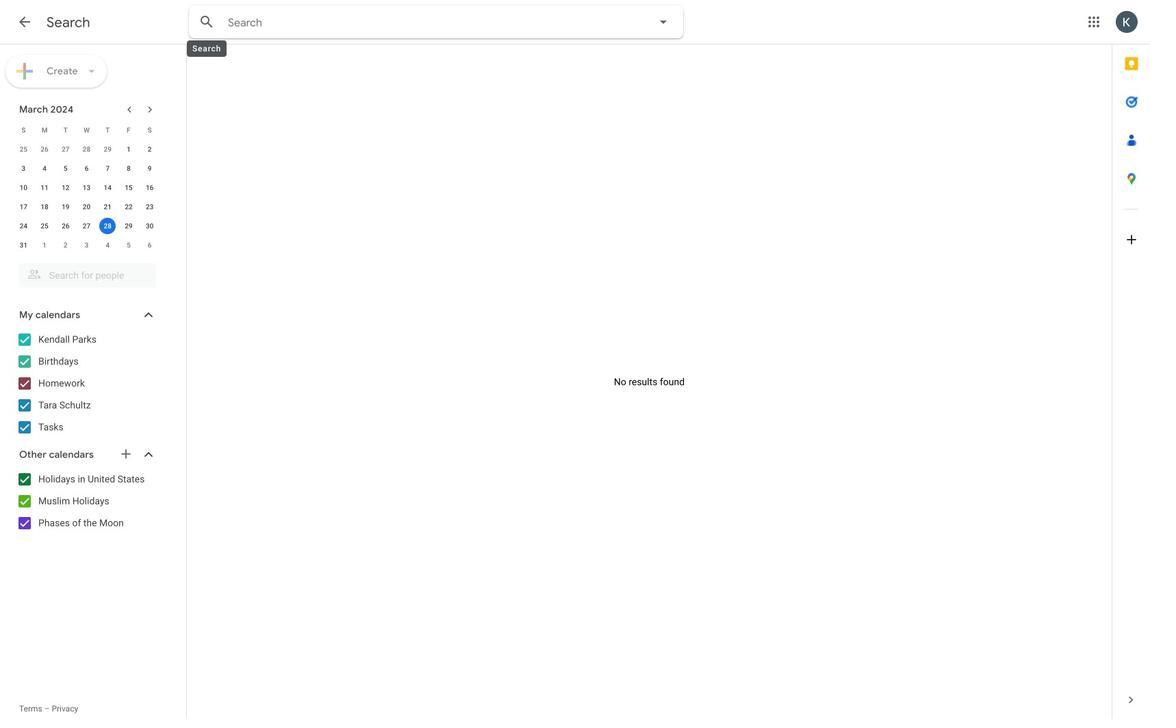 Task type: locate. For each thing, give the bounding box(es) containing it.
4 row from the top
[[13, 178, 160, 197]]

20 element
[[78, 199, 95, 215]]

9 element
[[142, 160, 158, 177]]

12 element
[[57, 179, 74, 196]]

23 element
[[142, 199, 158, 215]]

29 element
[[120, 218, 137, 234]]

row up february 28 element
[[13, 121, 160, 140]]

april 1 element
[[36, 237, 53, 253]]

1 row from the top
[[13, 121, 160, 140]]

april 3 element
[[78, 237, 95, 253]]

None search field
[[189, 5, 684, 38]]

march 2024 grid
[[13, 121, 160, 255]]

15 element
[[120, 179, 137, 196]]

february 28 element
[[78, 141, 95, 158]]

7 element
[[99, 160, 116, 177]]

1 element
[[120, 141, 137, 158]]

Search for people text field
[[27, 263, 148, 288]]

11 element
[[36, 179, 53, 196]]

Search text field
[[228, 16, 617, 30]]

april 2 element
[[57, 237, 74, 253]]

3 element
[[15, 160, 32, 177]]

add other calendars image
[[119, 447, 133, 461]]

february 26 element
[[36, 141, 53, 158]]

row down 20 element
[[13, 216, 160, 236]]

cell
[[97, 216, 118, 236]]

None search field
[[0, 258, 170, 288]]

row up 20 element
[[13, 178, 160, 197]]

19 element
[[57, 199, 74, 215]]

february 27 element
[[57, 141, 74, 158]]

18 element
[[36, 199, 53, 215]]

row
[[13, 121, 160, 140], [13, 140, 160, 159], [13, 159, 160, 178], [13, 178, 160, 197], [13, 197, 160, 216], [13, 216, 160, 236], [13, 236, 160, 255]]

row up 13 element
[[13, 159, 160, 178]]

2 row from the top
[[13, 140, 160, 159]]

26 element
[[57, 218, 74, 234]]

april 6 element
[[142, 237, 158, 253]]

8 element
[[120, 160, 137, 177]]

row down 13 element
[[13, 197, 160, 216]]

13 element
[[78, 179, 95, 196]]

10 element
[[15, 179, 32, 196]]

14 element
[[99, 179, 116, 196]]

row down 27 element
[[13, 236, 160, 255]]

cell inside march 2024 grid
[[97, 216, 118, 236]]

17 element
[[15, 199, 32, 215]]

row up "6" element
[[13, 140, 160, 159]]

search image
[[193, 8, 221, 36]]

tab list
[[1113, 45, 1151, 681]]

row group
[[13, 140, 160, 255]]

heading
[[47, 14, 90, 31]]



Task type: describe. For each thing, give the bounding box(es) containing it.
go back image
[[16, 14, 33, 30]]

7 row from the top
[[13, 236, 160, 255]]

april 4 element
[[99, 237, 116, 253]]

27 element
[[78, 218, 95, 234]]

april 5 element
[[120, 237, 137, 253]]

4 element
[[36, 160, 53, 177]]

3 row from the top
[[13, 159, 160, 178]]

february 29 element
[[99, 141, 116, 158]]

6 row from the top
[[13, 216, 160, 236]]

22 element
[[120, 199, 137, 215]]

2 element
[[142, 141, 158, 158]]

february 25 element
[[15, 141, 32, 158]]

my calendars list
[[3, 329, 170, 438]]

25 element
[[36, 218, 53, 234]]

28, today element
[[99, 218, 116, 234]]

31 element
[[15, 237, 32, 253]]

other calendars list
[[3, 469, 170, 534]]

search options image
[[650, 8, 677, 36]]

21 element
[[99, 199, 116, 215]]

16 element
[[142, 179, 158, 196]]

5 row from the top
[[13, 197, 160, 216]]

5 element
[[57, 160, 74, 177]]

6 element
[[78, 160, 95, 177]]

24 element
[[15, 218, 32, 234]]

30 element
[[142, 218, 158, 234]]



Task type: vqa. For each thing, say whether or not it's contained in the screenshot.
5th row from the bottom
yes



